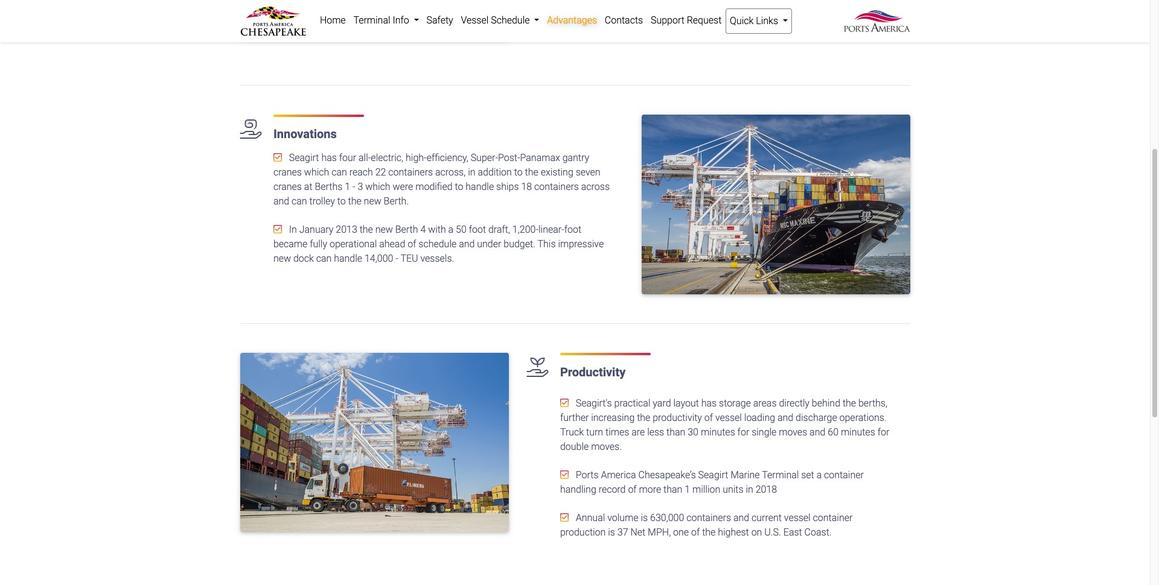 Task type: describe. For each thing, give the bounding box(es) containing it.
this
[[538, 239, 556, 250]]

productivity
[[561, 365, 626, 380]]

check square image for in january 2013 the new berth 4 with a 50 foot draft, 1,200-linear-foot became fully operational ahead of schedule and under budget. this impressive new dock can handle 14,000 - teu vessels.
[[274, 225, 282, 235]]

million
[[693, 484, 721, 496]]

draft
[[837, 12, 856, 23]]

0 vertical spatial can
[[332, 167, 347, 178]]

marine inside "the $1.3 billion deal to enlarge the seagirt marine terminal will position baltimore as one of only four u.s. east coast ports with a 50 foot draft to handle the new super-post-panamax cargo ships."
[[755, 0, 784, 9]]

0 horizontal spatial which
[[304, 167, 329, 178]]

contacts link
[[601, 8, 647, 33]]

the up operations. on the right bottom of page
[[843, 398, 857, 409]]

units
[[723, 484, 744, 496]]

- inside seagirt has four all-electric, high-efficiency, super-post-panamax gantry cranes which can reach 22 containers across, in addition to the existing seven cranes at berths 1 - 3 which were modified to handle ships 18 containers across and can trolley to the new berth.
[[353, 181, 356, 193]]

budget.
[[504, 239, 536, 250]]

in
[[289, 224, 297, 236]]

u.s. inside annual volume is 630,000 containers and current vessel container production is 37 net mph, one of the highest on u.s. east coast.
[[765, 527, 782, 539]]

increasing
[[592, 412, 635, 424]]

berths,
[[859, 398, 888, 409]]

0 horizontal spatial foot
[[469, 224, 486, 236]]

production
[[561, 527, 606, 539]]

advantages link
[[544, 8, 601, 33]]

draft,
[[489, 224, 510, 236]]

than inside ports america chesapeake's seagirt marine terminal set a container handling record of more than 1 million units in 2018
[[664, 484, 683, 496]]

ports
[[752, 12, 774, 23]]

has inside seagirt has four all-electric, high-efficiency, super-post-panamax gantry cranes which can reach 22 containers across, in addition to the existing seven cranes at berths 1 - 3 which were modified to handle ships 18 containers across and can trolley to the new berth.
[[322, 152, 337, 164]]

terminal inside ports america chesapeake's seagirt marine terminal set a container handling record of more than 1 million units in 2018
[[762, 470, 799, 481]]

innovations image
[[642, 115, 911, 295]]

became
[[274, 239, 308, 250]]

vessel schedule link
[[457, 8, 544, 33]]

handle inside in january 2013 the new berth 4 with a 50 foot draft, 1,200-linear-foot became fully operational ahead of schedule and under budget. this impressive new dock can handle 14,000 - teu vessels.
[[334, 253, 363, 265]]

vessels.
[[421, 253, 454, 265]]

check square image for the $1.3 billion deal to enlarge the seagirt marine terminal will position baltimore as one of only four u.s. east coast ports with a 50 foot draft to handle the new super-post-panamax cargo ships.
[[561, 0, 569, 7]]

30
[[688, 427, 699, 438]]

of inside ports america chesapeake's seagirt marine terminal set a container handling record of more than 1 million units in 2018
[[628, 484, 637, 496]]

january
[[299, 224, 334, 236]]

check square image for seagirt's practical yard layout has storage areas directly behind the berths, further increasing the productivity of vessel loading and discharge                                 operations. truck turn times are less than 30 minutes for single moves and 60 minutes for double moves.
[[561, 398, 569, 408]]

check square image for ports america chesapeake's seagirt marine terminal set a container handling record of more than 1 million units in 2018
[[561, 470, 569, 480]]

east inside "the $1.3 billion deal to enlarge the seagirt marine terminal will position baltimore as one of only four u.s. east coast ports with a 50 foot draft to handle the new super-post-panamax cargo ships."
[[703, 12, 722, 23]]

vessel
[[461, 14, 489, 26]]

and inside annual volume is 630,000 containers and current vessel container production is 37 net mph, one of the highest on u.s. east coast.
[[734, 513, 750, 524]]

new inside seagirt has four all-electric, high-efficiency, super-post-panamax gantry cranes which can reach 22 containers across, in addition to the existing seven cranes at berths 1 - 3 which were modified to handle ships 18 containers across and can trolley to the new berth.
[[364, 196, 382, 207]]

addition
[[478, 167, 512, 178]]

2 minutes from the left
[[841, 427, 876, 438]]

at
[[304, 181, 313, 193]]

productivity image
[[240, 353, 509, 533]]

all-
[[359, 152, 371, 164]]

layout
[[674, 398, 699, 409]]

super-
[[471, 152, 498, 164]]

reach
[[350, 167, 373, 178]]

net
[[631, 527, 646, 539]]

foot inside "the $1.3 billion deal to enlarge the seagirt marine terminal will position baltimore as one of only four u.s. east coast ports with a 50 foot draft to handle the new super-post-panamax cargo ships."
[[817, 12, 834, 23]]

2 cranes from the top
[[274, 181, 302, 193]]

1,200-
[[513, 224, 539, 236]]

the
[[576, 0, 592, 9]]

volume
[[608, 513, 639, 524]]

america
[[601, 470, 637, 481]]

further
[[561, 412, 589, 424]]

a inside in january 2013 the new berth 4 with a 50 foot draft, 1,200-linear-foot became fully operational ahead of schedule and under budget. this impressive new dock can handle 14,000 - teu vessels.
[[449, 224, 454, 236]]

1 horizontal spatial containers
[[535, 181, 579, 193]]

fully
[[310, 239, 327, 250]]

1 vertical spatial is
[[608, 527, 616, 539]]

1 cranes from the top
[[274, 167, 302, 178]]

ships.
[[713, 26, 738, 38]]

seagirt inside ports america chesapeake's seagirt marine terminal set a container handling record of more than 1 million units in 2018
[[699, 470, 729, 481]]

2018
[[756, 484, 778, 496]]

14,000
[[365, 253, 394, 265]]

4
[[421, 224, 426, 236]]

and up moves
[[778, 412, 794, 424]]

highest
[[718, 527, 750, 539]]

a inside ports america chesapeake's seagirt marine terminal set a container handling record of more than 1 million units in 2018
[[817, 470, 822, 481]]

1 horizontal spatial foot
[[565, 224, 582, 236]]

1 vertical spatial which
[[366, 181, 391, 193]]

$1.3
[[594, 0, 613, 9]]

in inside ports america chesapeake's seagirt marine terminal set a container handling record of more than 1 million units in 2018
[[746, 484, 754, 496]]

of for annual
[[692, 527, 700, 539]]

the up request
[[707, 0, 720, 9]]

set
[[802, 470, 815, 481]]

the up 18
[[525, 167, 539, 178]]

ships
[[497, 181, 519, 193]]

the inside in january 2013 the new berth 4 with a 50 foot draft, 1,200-linear-foot became fully operational ahead of schedule and under budget. this impressive new dock can handle 14,000 - teu vessels.
[[360, 224, 373, 236]]

contacts
[[605, 14, 643, 26]]

1 for from the left
[[738, 427, 750, 438]]

new down became
[[274, 253, 291, 265]]

safety
[[427, 14, 453, 26]]

storage
[[720, 398, 751, 409]]

0 horizontal spatial containers
[[389, 167, 433, 178]]

the down "advantages"
[[561, 26, 574, 38]]

modified
[[416, 181, 453, 193]]

quick links link
[[726, 8, 793, 34]]

container for annual volume is 630,000 containers and current vessel container production is 37 net mph, one of the highest on u.s. east coast.
[[813, 513, 853, 524]]

with inside in january 2013 the new berth 4 with a 50 foot draft, 1,200-linear-foot became fully operational ahead of schedule and under budget. this impressive new dock can handle 14,000 - teu vessels.
[[428, 224, 446, 236]]

50 inside in january 2013 the new berth 4 with a 50 foot draft, 1,200-linear-foot became fully operational ahead of schedule and under budget. this impressive new dock can handle 14,000 - teu vessels.
[[456, 224, 467, 236]]

to right trolley
[[338, 196, 346, 207]]

across
[[582, 181, 610, 193]]

operations.
[[840, 412, 887, 424]]

to up 18
[[515, 167, 523, 178]]

one for as
[[616, 12, 632, 23]]

yard
[[653, 398, 671, 409]]

has inside seagirt's practical yard layout has storage areas directly behind the berths, further increasing the productivity of vessel loading and discharge                                 operations. truck turn times are less than 30 minutes for single moves and 60 minutes for double moves.
[[702, 398, 717, 409]]

truck
[[561, 427, 584, 438]]

teu
[[401, 253, 418, 265]]

new up ahead
[[376, 224, 393, 236]]

terminal info link
[[350, 8, 423, 33]]

containers inside annual volume is 630,000 containers and current vessel container production is 37 net mph, one of the highest on u.s. east coast.
[[687, 513, 732, 524]]

berths
[[315, 181, 343, 193]]

new inside "the $1.3 billion deal to enlarge the seagirt marine terminal will position baltimore as one of only four u.s. east coast ports with a 50 foot draft to handle the new super-post-panamax cargo ships."
[[576, 26, 594, 38]]

double
[[561, 441, 589, 453]]

dock
[[294, 253, 314, 265]]

high-
[[406, 152, 427, 164]]

are
[[632, 427, 645, 438]]

vessel schedule
[[461, 14, 532, 26]]

2013
[[336, 224, 357, 236]]

1 inside ports america chesapeake's seagirt marine terminal set a container handling record of more than 1 million units in 2018
[[685, 484, 691, 496]]

four inside seagirt has four all-electric, high-efficiency, super-post-panamax gantry cranes which can reach 22 containers across, in addition to the existing seven cranes at berths 1 - 3 which were modified to handle ships 18 containers across and can trolley to the new berth.
[[339, 152, 357, 164]]

behind
[[812, 398, 841, 409]]

east inside annual volume is 630,000 containers and current vessel container production is 37 net mph, one of the highest on u.s. east coast.
[[784, 527, 803, 539]]

support
[[651, 14, 685, 26]]

and inside seagirt has four all-electric, high-efficiency, super-post-panamax gantry cranes which can reach 22 containers across, in addition to the existing seven cranes at berths 1 - 3 which were modified to handle ships 18 containers across and can trolley to the new berth.
[[274, 196, 289, 207]]

chesapeake's
[[639, 470, 696, 481]]



Task type: locate. For each thing, give the bounding box(es) containing it.
of for seagirt's
[[705, 412, 714, 424]]

2 horizontal spatial handle
[[870, 12, 898, 23]]

request
[[687, 14, 722, 26]]

0 vertical spatial containers
[[389, 167, 433, 178]]

1 horizontal spatial a
[[796, 12, 802, 23]]

1 vertical spatial with
[[428, 224, 446, 236]]

ahead
[[379, 239, 406, 250]]

1 horizontal spatial -
[[396, 253, 399, 265]]

2 for from the left
[[878, 427, 890, 438]]

0 vertical spatial container
[[825, 470, 864, 481]]

container
[[825, 470, 864, 481], [813, 513, 853, 524]]

vessel inside seagirt's practical yard layout has storage areas directly behind the berths, further increasing the productivity of vessel loading and discharge                                 operations. truck turn times are less than 30 minutes for single moves and 60 minutes for double moves.
[[716, 412, 742, 424]]

panamax inside "the $1.3 billion deal to enlarge the seagirt marine terminal will position baltimore as one of only four u.s. east coast ports with a 50 foot draft to handle the new super-post-panamax cargo ships."
[[644, 26, 684, 38]]

with right ports
[[776, 12, 794, 23]]

of up post-
[[634, 12, 643, 23]]

0 vertical spatial than
[[667, 427, 686, 438]]

1 horizontal spatial is
[[641, 513, 648, 524]]

four
[[665, 12, 682, 23], [339, 152, 357, 164]]

current
[[752, 513, 782, 524]]

can inside in january 2013 the new berth 4 with a 50 foot draft, 1,200-linear-foot became fully operational ahead of schedule and under budget. this impressive new dock can handle 14,000 - teu vessels.
[[316, 253, 332, 265]]

baltimore
[[561, 12, 601, 23]]

coast.
[[805, 527, 832, 539]]

linear-
[[539, 224, 565, 236]]

for left "single"
[[738, 427, 750, 438]]

1 horizontal spatial 1
[[685, 484, 691, 496]]

0 horizontal spatial handle
[[334, 253, 363, 265]]

in january 2013 the new berth 4 with a 50 foot draft, 1,200-linear-foot became fully operational ahead of schedule and under budget. this impressive new dock can handle 14,000 - teu vessels.
[[274, 224, 604, 265]]

seagirt up million
[[699, 470, 729, 481]]

u.s. inside "the $1.3 billion deal to enlarge the seagirt marine terminal will position baltimore as one of only four u.s. east coast ports with a 50 foot draft to handle the new super-post-panamax cargo ships."
[[684, 12, 701, 23]]

of inside "the $1.3 billion deal to enlarge the seagirt marine terminal will position baltimore as one of only four u.s. east coast ports with a 50 foot draft to handle the new super-post-panamax cargo ships."
[[634, 12, 643, 23]]

1 vertical spatial can
[[292, 196, 307, 207]]

position
[[842, 0, 875, 9]]

1 horizontal spatial minutes
[[841, 427, 876, 438]]

a up schedule
[[449, 224, 454, 236]]

which up at
[[304, 167, 329, 178]]

cargo
[[687, 26, 711, 38]]

annual
[[576, 513, 605, 524]]

0 vertical spatial east
[[703, 12, 722, 23]]

1 horizontal spatial 50
[[804, 12, 815, 23]]

0 vertical spatial panamax
[[644, 26, 684, 38]]

terminal info
[[354, 14, 412, 26]]

0 horizontal spatial -
[[353, 181, 356, 193]]

0 vertical spatial four
[[665, 12, 682, 23]]

directly
[[780, 398, 810, 409]]

support request
[[651, 14, 722, 26]]

support request link
[[647, 8, 726, 33]]

0 horizontal spatial with
[[428, 224, 446, 236]]

as
[[604, 12, 614, 23]]

seagirt down innovations
[[289, 152, 319, 164]]

of up teu
[[408, 239, 416, 250]]

2 vertical spatial seagirt
[[699, 470, 729, 481]]

handle down addition
[[466, 181, 494, 193]]

operational
[[330, 239, 377, 250]]

0 horizontal spatial east
[[703, 12, 722, 23]]

1 vertical spatial in
[[746, 484, 754, 496]]

four right only
[[665, 12, 682, 23]]

seven
[[576, 167, 601, 178]]

37
[[618, 527, 629, 539]]

2 horizontal spatial a
[[817, 470, 822, 481]]

is left 37
[[608, 527, 616, 539]]

and left under
[[459, 239, 475, 250]]

and inside in january 2013 the new berth 4 with a 50 foot draft, 1,200-linear-foot became fully operational ahead of schedule and under budget. this impressive new dock can handle 14,000 - teu vessels.
[[459, 239, 475, 250]]

ports
[[576, 470, 599, 481]]

of inside annual volume is 630,000 containers and current vessel container production is 37 net mph, one of the highest on u.s. east coast.
[[692, 527, 700, 539]]

1 vertical spatial -
[[396, 253, 399, 265]]

1 horizontal spatial four
[[665, 12, 682, 23]]

and down discharge
[[810, 427, 826, 438]]

under
[[477, 239, 502, 250]]

a right the set
[[817, 470, 822, 481]]

1 left 3
[[345, 181, 350, 193]]

productivity
[[653, 412, 703, 424]]

schedule
[[491, 14, 530, 26]]

0 horizontal spatial minutes
[[701, 427, 736, 438]]

0 horizontal spatial is
[[608, 527, 616, 539]]

moves.
[[592, 441, 622, 453]]

0 horizontal spatial one
[[616, 12, 632, 23]]

u.s. down enlarge
[[684, 12, 701, 23]]

marine inside ports america chesapeake's seagirt marine terminal set a container handling record of more than 1 million units in 2018
[[731, 470, 760, 481]]

handle down operational at the left top of the page
[[334, 253, 363, 265]]

can down at
[[292, 196, 307, 207]]

investment image
[[240, 0, 509, 39]]

trolley
[[310, 196, 335, 207]]

0 horizontal spatial four
[[339, 152, 357, 164]]

than inside seagirt's practical yard layout has storage areas directly behind the berths, further increasing the productivity of vessel loading and discharge                                 operations. truck turn times are less than 30 minutes for single moves and 60 minutes for double moves.
[[667, 427, 686, 438]]

the up operational at the left top of the page
[[360, 224, 373, 236]]

0 vertical spatial has
[[322, 152, 337, 164]]

1 vertical spatial one
[[674, 527, 689, 539]]

and
[[274, 196, 289, 207], [459, 239, 475, 250], [778, 412, 794, 424], [810, 427, 826, 438], [734, 513, 750, 524]]

0 horizontal spatial u.s.
[[684, 12, 701, 23]]

0 horizontal spatial 50
[[456, 224, 467, 236]]

times
[[606, 427, 630, 438]]

panamax inside seagirt has four all-electric, high-efficiency, super-post-panamax gantry cranes which can reach 22 containers across, in addition to the existing seven cranes at berths 1 - 3 which were modified to handle ships 18 containers across and can trolley to the new berth.
[[520, 152, 560, 164]]

check square image up handling
[[561, 470, 569, 480]]

gantry
[[563, 152, 590, 164]]

2 horizontal spatial foot
[[817, 12, 834, 23]]

the $1.3 billion deal to enlarge the seagirt marine terminal will position baltimore as one of only four u.s. east coast ports with a 50 foot draft to handle the new super-post-panamax cargo ships.
[[561, 0, 898, 38]]

1 vertical spatial u.s.
[[765, 527, 782, 539]]

annual volume is 630,000 containers and current vessel container production is 37 net mph, one of the highest on u.s. east coast.
[[561, 513, 853, 539]]

east left coast.
[[784, 527, 803, 539]]

is
[[641, 513, 648, 524], [608, 527, 616, 539]]

1 vertical spatial vessel
[[785, 513, 811, 524]]

1 vertical spatial containers
[[535, 181, 579, 193]]

terminal inside terminal info link
[[354, 14, 391, 26]]

1 vertical spatial check square image
[[561, 470, 569, 480]]

0 horizontal spatial has
[[322, 152, 337, 164]]

more
[[639, 484, 662, 496]]

1 horizontal spatial vessel
[[785, 513, 811, 524]]

1 horizontal spatial u.s.
[[765, 527, 782, 539]]

new left berth. on the left top
[[364, 196, 382, 207]]

areas
[[754, 398, 777, 409]]

cranes down innovations
[[274, 167, 302, 178]]

1 horizontal spatial for
[[878, 427, 890, 438]]

check square image
[[561, 398, 569, 408], [561, 470, 569, 480]]

four left all-
[[339, 152, 357, 164]]

0 vertical spatial in
[[468, 167, 476, 178]]

0 vertical spatial seagirt
[[722, 0, 752, 9]]

of right mph,
[[692, 527, 700, 539]]

cranes left at
[[274, 181, 302, 193]]

1 vertical spatial 50
[[456, 224, 467, 236]]

with inside "the $1.3 billion deal to enlarge the seagirt marine terminal will position baltimore as one of only four u.s. east coast ports with a 50 foot draft to handle the new super-post-panamax cargo ships."
[[776, 12, 794, 23]]

1 horizontal spatial which
[[366, 181, 391, 193]]

in inside seagirt has four all-electric, high-efficiency, super-post-panamax gantry cranes which can reach 22 containers across, in addition to the existing seven cranes at berths 1 - 3 which were modified to handle ships 18 containers across and can trolley to the new berth.
[[468, 167, 476, 178]]

the inside annual volume is 630,000 containers and current vessel container production is 37 net mph, one of the highest on u.s. east coast.
[[703, 527, 716, 539]]

to down position
[[859, 12, 867, 23]]

links
[[757, 15, 779, 27]]

0 vertical spatial a
[[796, 12, 802, 23]]

four inside "the $1.3 billion deal to enlarge the seagirt marine terminal will position baltimore as one of only four u.s. east coast ports with a 50 foot draft to handle the new super-post-panamax cargo ships."
[[665, 12, 682, 23]]

- inside in january 2013 the new berth 4 with a 50 foot draft, 1,200-linear-foot became fully operational ahead of schedule and under budget. this impressive new dock can handle 14,000 - teu vessels.
[[396, 253, 399, 265]]

check square image
[[561, 0, 569, 7], [274, 153, 282, 163], [274, 225, 282, 235], [561, 513, 569, 523]]

630,000
[[651, 513, 685, 524]]

east
[[703, 12, 722, 23], [784, 527, 803, 539]]

enlarge
[[673, 0, 704, 9]]

u.s.
[[684, 12, 701, 23], [765, 527, 782, 539]]

2 check square image from the top
[[561, 470, 569, 480]]

1 left million
[[685, 484, 691, 496]]

50 left draft
[[804, 12, 815, 23]]

2 vertical spatial can
[[316, 253, 332, 265]]

mph,
[[648, 527, 671, 539]]

container inside ports america chesapeake's seagirt marine terminal set a container handling record of more than 1 million units in 2018
[[825, 470, 864, 481]]

- left teu
[[396, 253, 399, 265]]

efficiency,
[[427, 152, 469, 164]]

a right links
[[796, 12, 802, 23]]

one down billion
[[616, 12, 632, 23]]

50 inside "the $1.3 billion deal to enlarge the seagirt marine terminal will position baltimore as one of only four u.s. east coast ports with a 50 foot draft to handle the new super-post-panamax cargo ships."
[[804, 12, 815, 23]]

cranes
[[274, 167, 302, 178], [274, 181, 302, 193]]

can down fully
[[316, 253, 332, 265]]

seagirt has four all-electric, high-efficiency, super-post-panamax gantry cranes which can reach 22 containers across, in addition to the existing seven cranes at berths 1 - 3 which were modified to handle ships 18 containers across and can trolley to the new berth.
[[274, 152, 610, 207]]

were
[[393, 181, 413, 193]]

with right the 4
[[428, 224, 446, 236]]

the up the 'are'
[[637, 412, 651, 424]]

across,
[[436, 167, 466, 178]]

electric,
[[371, 152, 404, 164]]

terminal inside "the $1.3 billion deal to enlarge the seagirt marine terminal will position baltimore as one of only four u.s. east coast ports with a 50 foot draft to handle the new super-post-panamax cargo ships."
[[786, 0, 823, 9]]

0 vertical spatial with
[[776, 12, 794, 23]]

practical
[[615, 398, 651, 409]]

post-
[[623, 26, 644, 38]]

u.s. down the current
[[765, 527, 782, 539]]

1 horizontal spatial panamax
[[644, 26, 684, 38]]

1 vertical spatial east
[[784, 527, 803, 539]]

0 vertical spatial vessel
[[716, 412, 742, 424]]

and up in
[[274, 196, 289, 207]]

in
[[468, 167, 476, 178], [746, 484, 754, 496]]

marine up ports
[[755, 0, 784, 9]]

one inside "the $1.3 billion deal to enlarge the seagirt marine terminal will position baltimore as one of only four u.s. east coast ports with a 50 foot draft to handle the new super-post-panamax cargo ships."
[[616, 12, 632, 23]]

can up berths
[[332, 167, 347, 178]]

2 vertical spatial terminal
[[762, 470, 799, 481]]

vessel up coast.
[[785, 513, 811, 524]]

schedule
[[419, 239, 457, 250]]

check square image down innovations
[[274, 153, 282, 163]]

check square image for annual volume is 630,000 containers and current vessel container production is 37 net mph, one of the highest on u.s. east coast.
[[561, 513, 569, 523]]

0 vertical spatial which
[[304, 167, 329, 178]]

the
[[707, 0, 720, 9], [561, 26, 574, 38], [525, 167, 539, 178], [348, 196, 362, 207], [360, 224, 373, 236], [843, 398, 857, 409], [637, 412, 651, 424], [703, 527, 716, 539]]

will
[[825, 0, 839, 9]]

1 horizontal spatial has
[[702, 398, 717, 409]]

super-
[[596, 26, 623, 38]]

new down baltimore
[[576, 26, 594, 38]]

1 vertical spatial a
[[449, 224, 454, 236]]

foot up under
[[469, 224, 486, 236]]

one down 630,000
[[674, 527, 689, 539]]

panamax up existing
[[520, 152, 560, 164]]

discharge
[[796, 412, 838, 424]]

1 vertical spatial marine
[[731, 470, 760, 481]]

seagirt up coast
[[722, 0, 752, 9]]

0 vertical spatial is
[[641, 513, 648, 524]]

0 horizontal spatial for
[[738, 427, 750, 438]]

terminal left "info"
[[354, 14, 391, 26]]

handle inside seagirt has four all-electric, high-efficiency, super-post-panamax gantry cranes which can reach 22 containers across, in addition to the existing seven cranes at berths 1 - 3 which were modified to handle ships 18 containers across and can trolley to the new berth.
[[466, 181, 494, 193]]

0 vertical spatial u.s.
[[684, 12, 701, 23]]

50 up schedule
[[456, 224, 467, 236]]

foot
[[817, 12, 834, 23], [469, 224, 486, 236], [565, 224, 582, 236]]

1 minutes from the left
[[701, 427, 736, 438]]

check square image for seagirt has four all-electric, high-efficiency, super-post-panamax gantry cranes which can reach 22 containers across, in addition to the existing seven cranes at berths 1 - 3 which were modified to handle ships 18 containers across and can trolley to the new berth.
[[274, 153, 282, 163]]

turn
[[587, 427, 604, 438]]

which down 22
[[366, 181, 391, 193]]

containers down high-
[[389, 167, 433, 178]]

check square image up the further
[[561, 398, 569, 408]]

and up highest
[[734, 513, 750, 524]]

one for mph,
[[674, 527, 689, 539]]

0 horizontal spatial panamax
[[520, 152, 560, 164]]

1 check square image from the top
[[561, 398, 569, 408]]

check square image up production
[[561, 513, 569, 523]]

2 vertical spatial containers
[[687, 513, 732, 524]]

innovations
[[274, 127, 337, 142]]

2 horizontal spatial containers
[[687, 513, 732, 524]]

handle down position
[[870, 12, 898, 23]]

1 horizontal spatial one
[[674, 527, 689, 539]]

minutes down operations. on the right bottom of page
[[841, 427, 876, 438]]

safety link
[[423, 8, 457, 33]]

1 horizontal spatial handle
[[466, 181, 494, 193]]

1 vertical spatial has
[[702, 398, 717, 409]]

1 horizontal spatial east
[[784, 527, 803, 539]]

for down operations. on the right bottom of page
[[878, 427, 890, 438]]

on
[[752, 527, 763, 539]]

1 horizontal spatial in
[[746, 484, 754, 496]]

3
[[358, 181, 363, 193]]

1 vertical spatial container
[[813, 513, 853, 524]]

- left 3
[[353, 181, 356, 193]]

0 vertical spatial cranes
[[274, 167, 302, 178]]

moves
[[779, 427, 808, 438]]

60
[[828, 427, 839, 438]]

home link
[[316, 8, 350, 33]]

1 vertical spatial 1
[[685, 484, 691, 496]]

than down productivity
[[667, 427, 686, 438]]

of inside in january 2013 the new berth 4 with a 50 foot draft, 1,200-linear-foot became fully operational ahead of schedule and under budget. this impressive new dock can handle 14,000 - teu vessels.
[[408, 239, 416, 250]]

seagirt inside "the $1.3 billion deal to enlarge the seagirt marine terminal will position baltimore as one of only four u.s. east coast ports with a 50 foot draft to handle the new super-post-panamax cargo ships."
[[722, 0, 752, 9]]

the down 3
[[348, 196, 362, 207]]

vessel down storage
[[716, 412, 742, 424]]

of right productivity
[[705, 412, 714, 424]]

foot up impressive
[[565, 224, 582, 236]]

east up ships.
[[703, 12, 722, 23]]

container up coast.
[[813, 513, 853, 524]]

containers down existing
[[535, 181, 579, 193]]

0 horizontal spatial 1
[[345, 181, 350, 193]]

0 vertical spatial marine
[[755, 0, 784, 9]]

of for the
[[634, 12, 643, 23]]

than down chesapeake's
[[664, 484, 683, 496]]

0 vertical spatial handle
[[870, 12, 898, 23]]

1 vertical spatial panamax
[[520, 152, 560, 164]]

marine
[[755, 0, 784, 9], [731, 470, 760, 481]]

the left highest
[[703, 527, 716, 539]]

seagirt inside seagirt has four all-electric, high-efficiency, super-post-panamax gantry cranes which can reach 22 containers across, in addition to the existing seven cranes at berths 1 - 3 which were modified to handle ships 18 containers across and can trolley to the new berth.
[[289, 152, 319, 164]]

terminal up 2018
[[762, 470, 799, 481]]

0 vertical spatial 50
[[804, 12, 815, 23]]

a
[[796, 12, 802, 23], [449, 224, 454, 236], [817, 470, 822, 481]]

-
[[353, 181, 356, 193], [396, 253, 399, 265]]

1 vertical spatial seagirt
[[289, 152, 319, 164]]

0 vertical spatial -
[[353, 181, 356, 193]]

single
[[752, 427, 777, 438]]

in right units
[[746, 484, 754, 496]]

has right "layout"
[[702, 398, 717, 409]]

check square image left in
[[274, 225, 282, 235]]

seagirt's
[[576, 398, 612, 409]]

seagirt's practical yard layout has storage areas directly behind the berths, further increasing the productivity of vessel loading and discharge                                 operations. truck turn times are less than 30 minutes for single moves and 60 minutes for double moves.
[[561, 398, 890, 453]]

0 horizontal spatial vessel
[[716, 412, 742, 424]]

terminal left "will"
[[786, 0, 823, 9]]

container inside annual volume is 630,000 containers and current vessel container production is 37 net mph, one of the highest on u.s. east coast.
[[813, 513, 853, 524]]

0 horizontal spatial in
[[468, 167, 476, 178]]

is up net
[[641, 513, 648, 524]]

has up berths
[[322, 152, 337, 164]]

0 vertical spatial terminal
[[786, 0, 823, 9]]

minutes right the 30
[[701, 427, 736, 438]]

1 inside seagirt has four all-electric, high-efficiency, super-post-panamax gantry cranes which can reach 22 containers across, in addition to the existing seven cranes at berths 1 - 3 which were modified to handle ships 18 containers across and can trolley to the new berth.
[[345, 181, 350, 193]]

0 vertical spatial check square image
[[561, 398, 569, 408]]

containers down million
[[687, 513, 732, 524]]

existing
[[541, 167, 574, 178]]

billion
[[615, 0, 640, 9]]

ports america chesapeake's seagirt marine terminal set a container handling record of more than 1 million units in 2018
[[561, 470, 864, 496]]

of left more
[[628, 484, 637, 496]]

a inside "the $1.3 billion deal to enlarge the seagirt marine terminal will position baltimore as one of only four u.s. east coast ports with a 50 foot draft to handle the new super-post-panamax cargo ships."
[[796, 12, 802, 23]]

18
[[522, 181, 532, 193]]

which
[[304, 167, 329, 178], [366, 181, 391, 193]]

one
[[616, 12, 632, 23], [674, 527, 689, 539]]

to down the across,
[[455, 181, 464, 193]]

1 vertical spatial four
[[339, 152, 357, 164]]

1 vertical spatial cranes
[[274, 181, 302, 193]]

1 horizontal spatial with
[[776, 12, 794, 23]]

0 vertical spatial one
[[616, 12, 632, 23]]

has
[[322, 152, 337, 164], [702, 398, 717, 409]]

one inside annual volume is 630,000 containers and current vessel container production is 37 net mph, one of the highest on u.s. east coast.
[[674, 527, 689, 539]]

check square image up "advantages"
[[561, 0, 569, 7]]

2 vertical spatial a
[[817, 470, 822, 481]]

container for ports america chesapeake's seagirt marine terminal set a container handling record of more than 1 million units in 2018
[[825, 470, 864, 481]]

advantages
[[547, 14, 597, 26]]

panamax
[[644, 26, 684, 38], [520, 152, 560, 164]]

1 vertical spatial handle
[[466, 181, 494, 193]]

1 vertical spatial than
[[664, 484, 683, 496]]

loading
[[745, 412, 776, 424]]

to right deal
[[662, 0, 671, 9]]

info
[[393, 14, 409, 26]]

foot down "will"
[[817, 12, 834, 23]]

quick links
[[730, 15, 781, 27]]

1 vertical spatial terminal
[[354, 14, 391, 26]]

marine up units
[[731, 470, 760, 481]]

2 vertical spatial handle
[[334, 253, 363, 265]]

container right the set
[[825, 470, 864, 481]]

quick
[[730, 15, 754, 27]]

0 vertical spatial 1
[[345, 181, 350, 193]]

0 horizontal spatial a
[[449, 224, 454, 236]]

in down super-
[[468, 167, 476, 178]]

handle inside "the $1.3 billion deal to enlarge the seagirt marine terminal will position baltimore as one of only four u.s. east coast ports with a 50 foot draft to handle the new super-post-panamax cargo ships."
[[870, 12, 898, 23]]

of inside seagirt's practical yard layout has storage areas directly behind the berths, further increasing the productivity of vessel loading and discharge                                 operations. truck turn times are less than 30 minutes for single moves and 60 minutes for double moves.
[[705, 412, 714, 424]]

vessel inside annual volume is 630,000 containers and current vessel container production is 37 net mph, one of the highest on u.s. east coast.
[[785, 513, 811, 524]]

panamax down support
[[644, 26, 684, 38]]



Task type: vqa. For each thing, say whether or not it's contained in the screenshot.
Delivery to the bottom
no



